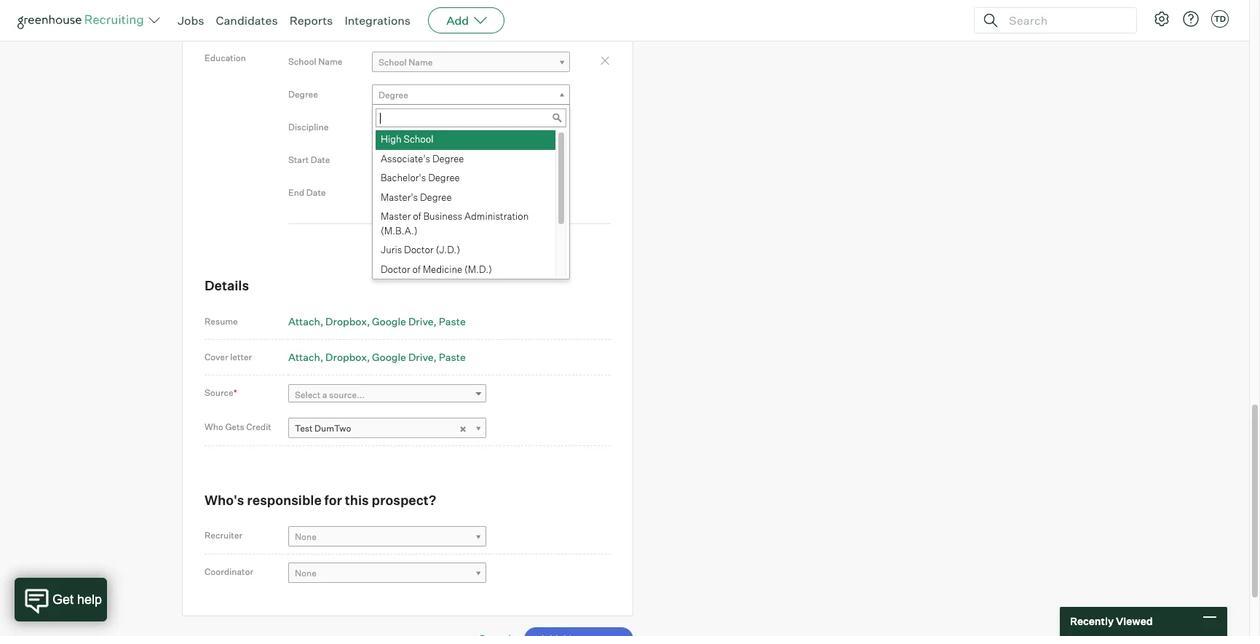 Task type: vqa. For each thing, say whether or not it's contained in the screenshot.
first Dropbox from the bottom of the page
yes



Task type: locate. For each thing, give the bounding box(es) containing it.
MM text field
[[372, 148, 409, 172], [372, 181, 409, 205]]

1 vertical spatial paste link
[[439, 351, 466, 363]]

none
[[295, 532, 317, 543], [295, 568, 317, 579]]

school name
[[288, 56, 343, 67], [379, 57, 433, 68]]

google drive link up "select a source..." link
[[372, 351, 437, 363]]

yyyy text field up bachelor's degree
[[411, 148, 454, 172]]

0 vertical spatial mm text field
[[372, 148, 409, 172]]

recruiter
[[205, 531, 243, 541]]

of inside "master of business administration (m.b.a.)"
[[413, 211, 421, 222]]

dropbox
[[326, 315, 367, 328], [326, 351, 367, 363]]

2 yyyy text field from the top
[[411, 181, 454, 205]]

None submit
[[525, 628, 634, 637]]

2 drive from the top
[[409, 351, 434, 363]]

source...
[[329, 390, 365, 401]]

school inside option
[[404, 133, 434, 145]]

paste
[[439, 315, 466, 328], [439, 351, 466, 363]]

1 vertical spatial attach link
[[288, 351, 324, 363]]

+ add another
[[288, 16, 356, 29]]

associate's degree option
[[376, 150, 556, 169]]

1 vertical spatial yyyy text field
[[411, 181, 454, 205]]

date right end
[[307, 187, 326, 198]]

name
[[318, 56, 343, 67], [409, 57, 433, 68]]

add up the "school name" link at the left
[[447, 13, 469, 28]]

master's degree option
[[376, 188, 556, 208]]

school name down + add another
[[288, 56, 343, 67]]

0 vertical spatial dropbox link
[[326, 315, 370, 328]]

1 vertical spatial of
[[413, 263, 421, 275]]

1 vertical spatial none
[[295, 568, 317, 579]]

1 attach from the top
[[288, 315, 320, 328]]

master's
[[381, 191, 418, 203]]

doctor
[[404, 244, 434, 256], [381, 263, 411, 275]]

1 vertical spatial attach
[[288, 351, 320, 363]]

none link for coordinator
[[288, 563, 487, 584]]

1 vertical spatial attach dropbox google drive paste
[[288, 351, 466, 363]]

mm text field for start date
[[372, 148, 409, 172]]

1 dropbox from the top
[[326, 315, 367, 328]]

2 paste from the top
[[439, 351, 466, 363]]

0 vertical spatial of
[[413, 211, 421, 222]]

1 vertical spatial dropbox
[[326, 351, 367, 363]]

1 vertical spatial date
[[307, 187, 326, 198]]

of down master's degree
[[413, 211, 421, 222]]

td
[[1215, 14, 1227, 24]]

reports link
[[290, 13, 333, 28]]

+ add another link
[[288, 16, 356, 29]]

0 vertical spatial google drive link
[[372, 315, 437, 328]]

discipline up associate's at the left top of the page
[[379, 123, 419, 133]]

select
[[295, 390, 321, 401]]

1 drive from the top
[[409, 315, 434, 328]]

None text field
[[288, 0, 489, 10], [376, 109, 567, 128], [288, 0, 489, 10], [376, 109, 567, 128]]

degree up high
[[379, 90, 409, 101]]

yyyy text field for end date
[[411, 181, 454, 205]]

2 google drive link from the top
[[372, 351, 437, 363]]

2 attach dropbox google drive paste from the top
[[288, 351, 466, 363]]

attach link for cover letter
[[288, 351, 324, 363]]

2 attach link from the top
[[288, 351, 324, 363]]

2 mm text field from the top
[[372, 181, 409, 205]]

business
[[423, 211, 463, 222]]

0 vertical spatial paste
[[439, 315, 466, 328]]

coordinator
[[205, 567, 254, 578]]

1 horizontal spatial school name
[[379, 57, 433, 68]]

1 vertical spatial dropbox link
[[326, 351, 370, 363]]

2 none from the top
[[295, 568, 317, 579]]

1 none from the top
[[295, 532, 317, 543]]

yyyy text field up business at the left of the page
[[411, 181, 454, 205]]

degree inside 'option'
[[420, 191, 452, 203]]

doctor up doctor of medicine (m.d.) in the left top of the page
[[404, 244, 434, 256]]

google drive link down doctor of medicine (m.d.) in the left top of the page
[[372, 315, 437, 328]]

0 vertical spatial none link
[[288, 527, 487, 548]]

0 vertical spatial paste link
[[439, 315, 466, 328]]

juris doctor (j.d.) option
[[376, 241, 556, 261]]

paste for resume
[[439, 315, 466, 328]]

doctor down juris
[[381, 263, 411, 275]]

gets
[[225, 422, 244, 433]]

school name link
[[372, 52, 570, 73]]

1 attach link from the top
[[288, 315, 324, 328]]

0 vertical spatial attach dropbox google drive paste
[[288, 315, 466, 328]]

associate's
[[381, 153, 431, 164]]

0 vertical spatial yyyy text field
[[411, 148, 454, 172]]

google drive link
[[372, 315, 437, 328], [372, 351, 437, 363]]

2 attach from the top
[[288, 351, 320, 363]]

1 horizontal spatial add
[[447, 13, 469, 28]]

attach
[[288, 315, 320, 328], [288, 351, 320, 363]]

2 paste link from the top
[[439, 351, 466, 363]]

1 dropbox link from the top
[[326, 315, 370, 328]]

add
[[447, 13, 469, 28], [297, 16, 317, 29]]

drive down doctor of medicine (m.d.) in the left top of the page
[[409, 315, 434, 328]]

1 horizontal spatial name
[[409, 57, 433, 68]]

0 vertical spatial date
[[311, 155, 330, 166]]

google drive link for resume
[[372, 315, 437, 328]]

1 paste link from the top
[[439, 315, 466, 328]]

degree down high school option on the top of the page
[[433, 153, 464, 164]]

0 vertical spatial google
[[372, 315, 406, 328]]

of for doctor
[[413, 263, 421, 275]]

none for recruiter
[[295, 532, 317, 543]]

td button
[[1209, 7, 1232, 31]]

of
[[413, 211, 421, 222], [413, 263, 421, 275]]

resume
[[205, 316, 238, 327]]

start date
[[288, 155, 330, 166]]

date
[[311, 155, 330, 166], [307, 187, 326, 198]]

school down integrations link
[[379, 57, 407, 68]]

doctor of medicine (m.d.) option
[[376, 261, 556, 280]]

name down another
[[318, 56, 343, 67]]

1 google from the top
[[372, 315, 406, 328]]

google drive link for cover letter
[[372, 351, 437, 363]]

0 vertical spatial drive
[[409, 315, 434, 328]]

google up "select a source..." link
[[372, 351, 406, 363]]

jobs link
[[178, 13, 204, 28]]

who's
[[205, 492, 244, 508]]

1 vertical spatial none link
[[288, 563, 487, 584]]

1 paste from the top
[[439, 315, 466, 328]]

2 dropbox from the top
[[326, 351, 367, 363]]

0 horizontal spatial name
[[318, 56, 343, 67]]

add right +
[[297, 16, 317, 29]]

1 vertical spatial drive
[[409, 351, 434, 363]]

dumtwo
[[315, 423, 351, 434]]

cover letter
[[205, 352, 252, 363]]

1 vertical spatial mm text field
[[372, 181, 409, 205]]

0 vertical spatial attach link
[[288, 315, 324, 328]]

degree
[[288, 89, 318, 100], [379, 90, 409, 101], [433, 153, 464, 164], [428, 172, 460, 184], [420, 191, 452, 203]]

0 vertical spatial attach
[[288, 315, 320, 328]]

none for coordinator
[[295, 568, 317, 579]]

of down juris doctor (j.d.)
[[413, 263, 421, 275]]

YYYY text field
[[411, 148, 454, 172], [411, 181, 454, 205]]

+
[[288, 16, 295, 29]]

1 mm text field from the top
[[372, 148, 409, 172]]

0 horizontal spatial add
[[297, 16, 317, 29]]

attach for resume
[[288, 315, 320, 328]]

recently viewed
[[1071, 616, 1153, 628]]

paste link
[[439, 315, 466, 328], [439, 351, 466, 363]]

mm text field up master
[[372, 181, 409, 205]]

1 vertical spatial google
[[372, 351, 406, 363]]

mm text field for end date
[[372, 181, 409, 205]]

none link for recruiter
[[288, 527, 487, 548]]

drive
[[409, 315, 434, 328], [409, 351, 434, 363]]

paste for cover letter
[[439, 351, 466, 363]]

name up degree link
[[409, 57, 433, 68]]

school down +
[[288, 56, 317, 67]]

associate's degree
[[381, 153, 464, 164]]

list box
[[373, 131, 567, 280]]

degree up business at the left of the page
[[420, 191, 452, 203]]

1 yyyy text field from the top
[[411, 148, 454, 172]]

1 vertical spatial doctor
[[381, 263, 411, 275]]

source
[[205, 387, 234, 398]]

google down doctor of medicine (m.d.) in the left top of the page
[[372, 315, 406, 328]]

degree for master's degree
[[420, 191, 452, 203]]

none link
[[288, 527, 487, 548], [288, 563, 487, 584]]

integrations
[[345, 13, 411, 28]]

attach link
[[288, 315, 324, 328], [288, 351, 324, 363]]

integrations link
[[345, 13, 411, 28]]

a
[[323, 390, 327, 401]]

1 attach dropbox google drive paste from the top
[[288, 315, 466, 328]]

candidates link
[[216, 13, 278, 28]]

dropbox link
[[326, 315, 370, 328], [326, 351, 370, 363]]

1 horizontal spatial discipline
[[379, 123, 419, 133]]

attach dropbox google drive paste
[[288, 315, 466, 328], [288, 351, 466, 363]]

0 vertical spatial none
[[295, 532, 317, 543]]

school name down integrations link
[[379, 57, 433, 68]]

degree down "associate's degree" option
[[428, 172, 460, 184]]

drive up "select a source..." link
[[409, 351, 434, 363]]

1 vertical spatial paste
[[439, 351, 466, 363]]

discipline
[[288, 122, 329, 133], [379, 123, 419, 133]]

2 google from the top
[[372, 351, 406, 363]]

degree link
[[372, 85, 570, 106]]

0 vertical spatial dropbox
[[326, 315, 367, 328]]

1 google drive link from the top
[[372, 315, 437, 328]]

dropbox link for cover letter
[[326, 351, 370, 363]]

2 dropbox link from the top
[[326, 351, 370, 363]]

details
[[205, 278, 249, 294]]

school
[[288, 56, 317, 67], [379, 57, 407, 68], [404, 133, 434, 145]]

master of business administration (m.b.a.)
[[381, 211, 529, 237]]

(m.b.a.)
[[381, 225, 418, 237]]

mm text field down high
[[372, 148, 409, 172]]

responsible
[[247, 492, 322, 508]]

juris
[[381, 244, 402, 256]]

school up associate's degree on the top left of the page
[[404, 133, 434, 145]]

degree for bachelor's degree
[[428, 172, 460, 184]]

2 none link from the top
[[288, 563, 487, 584]]

bachelor's degree option
[[376, 169, 556, 188]]

date right start on the top of the page
[[311, 155, 330, 166]]

of inside doctor of medicine (m.d.) option
[[413, 263, 421, 275]]

google
[[372, 315, 406, 328], [372, 351, 406, 363]]

1 vertical spatial google drive link
[[372, 351, 437, 363]]

1 none link from the top
[[288, 527, 487, 548]]

discipline up start date at top left
[[288, 122, 329, 133]]



Task type: describe. For each thing, give the bounding box(es) containing it.
viewed
[[1116, 616, 1153, 628]]

date for start date
[[311, 155, 330, 166]]

reports
[[290, 13, 333, 28]]

0 vertical spatial doctor
[[404, 244, 434, 256]]

discipline link
[[372, 117, 570, 139]]

google for resume
[[372, 315, 406, 328]]

add button
[[428, 7, 505, 34]]

who gets credit
[[205, 422, 272, 433]]

Search text field
[[1006, 10, 1124, 31]]

credit
[[246, 422, 272, 433]]

of for master
[[413, 211, 421, 222]]

select a source... link
[[288, 385, 487, 406]]

(m.d.)
[[465, 263, 492, 275]]

date for end date
[[307, 187, 326, 198]]

bachelor's
[[381, 172, 426, 184]]

start
[[288, 155, 309, 166]]

td button
[[1212, 10, 1229, 28]]

master of business administration (m.b.a.) option
[[376, 208, 556, 241]]

administration
[[465, 211, 529, 222]]

degree for associate's degree
[[433, 153, 464, 164]]

for
[[325, 492, 342, 508]]

configure image
[[1154, 10, 1171, 28]]

doctor of medicine (m.d.)
[[381, 263, 492, 275]]

google for cover letter
[[372, 351, 406, 363]]

high school option
[[376, 131, 556, 150]]

source *
[[205, 387, 237, 398]]

education
[[205, 53, 246, 64]]

master's degree
[[381, 191, 452, 203]]

school name inside the "school name" link
[[379, 57, 433, 68]]

medicine
[[423, 263, 463, 275]]

drive for resume
[[409, 315, 434, 328]]

0 horizontal spatial discipline
[[288, 122, 329, 133]]

dropbox link for resume
[[326, 315, 370, 328]]

master
[[381, 211, 411, 222]]

drive for cover letter
[[409, 351, 434, 363]]

bachelor's degree
[[381, 172, 460, 184]]

candidates
[[216, 13, 278, 28]]

attach dropbox google drive paste for cover letter
[[288, 351, 466, 363]]

another
[[319, 16, 356, 29]]

this
[[345, 492, 369, 508]]

who
[[205, 422, 223, 433]]

high
[[381, 133, 402, 145]]

(j.d.)
[[436, 244, 460, 256]]

attach for cover letter
[[288, 351, 320, 363]]

juris doctor (j.d.)
[[381, 244, 460, 256]]

yyyy text field for start date
[[411, 148, 454, 172]]

greenhouse recruiting image
[[17, 12, 149, 29]]

prospect?
[[372, 492, 436, 508]]

select a source...
[[295, 390, 365, 401]]

high school
[[381, 133, 434, 145]]

attach dropbox google drive paste for resume
[[288, 315, 466, 328]]

end
[[288, 187, 305, 198]]

0 horizontal spatial school name
[[288, 56, 343, 67]]

dropbox for resume
[[326, 315, 367, 328]]

test dumtwo
[[295, 423, 351, 434]]

jobs
[[178, 13, 204, 28]]

dropbox for cover letter
[[326, 351, 367, 363]]

who's responsible for this prospect?
[[205, 492, 436, 508]]

letter
[[230, 352, 252, 363]]

paste link for resume
[[439, 315, 466, 328]]

paste link for cover letter
[[439, 351, 466, 363]]

cover
[[205, 352, 228, 363]]

attach link for resume
[[288, 315, 324, 328]]

name inside the "school name" link
[[409, 57, 433, 68]]

degree up start on the top of the page
[[288, 89, 318, 100]]

*
[[234, 387, 237, 398]]

end date
[[288, 187, 326, 198]]

add inside 'popup button'
[[447, 13, 469, 28]]

recently
[[1071, 616, 1114, 628]]

test dumtwo link
[[288, 418, 487, 439]]

list box containing high school
[[373, 131, 567, 280]]

test
[[295, 423, 313, 434]]



